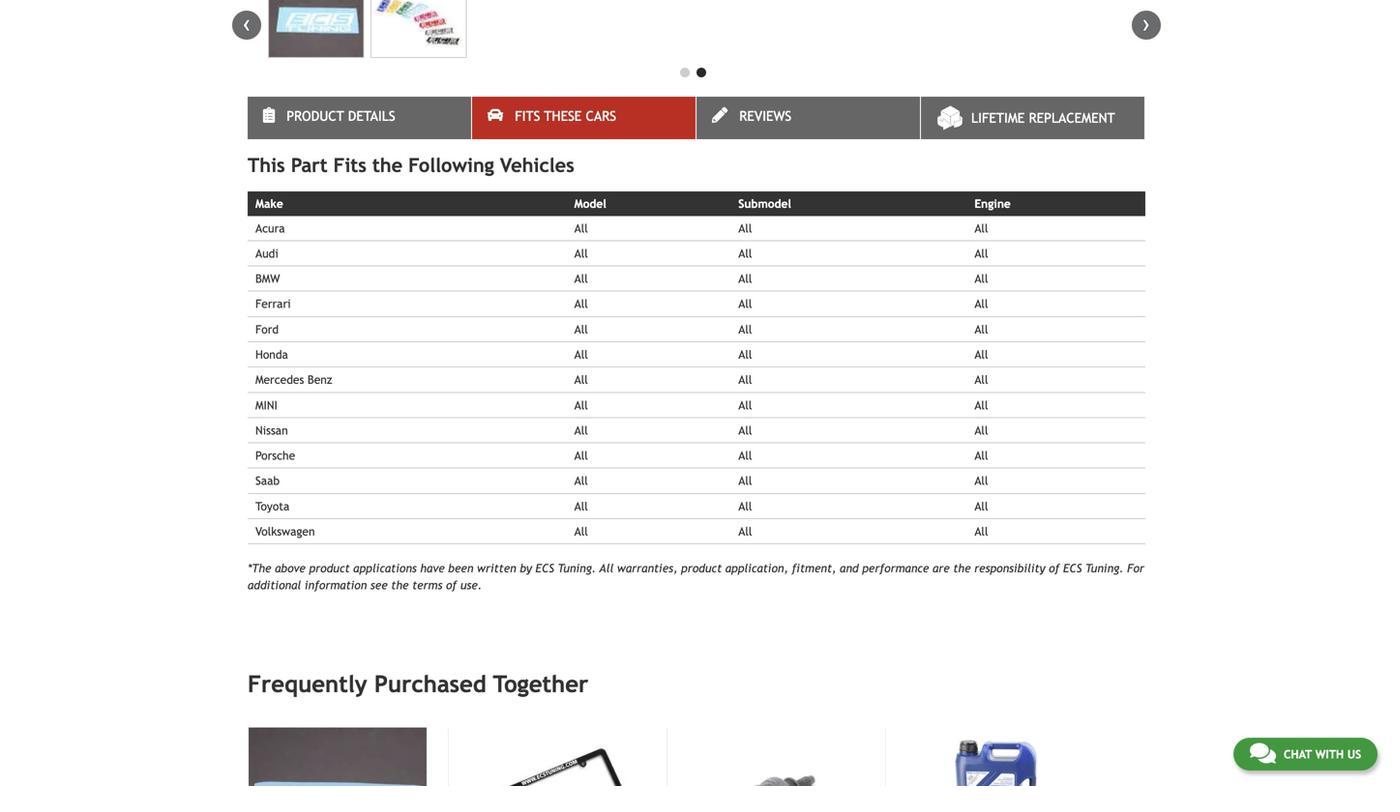 Task type: describe. For each thing, give the bounding box(es) containing it.
information
[[305, 578, 367, 592]]

benz
[[308, 373, 332, 387]]

applications
[[353, 562, 417, 575]]

written
[[477, 562, 516, 575]]

fits these cars link
[[472, 97, 696, 139]]

frequently
[[248, 671, 367, 698]]

and
[[840, 562, 859, 575]]

ferrari
[[255, 297, 291, 311]]

2 tuning. from the left
[[1085, 562, 1124, 575]]

make
[[255, 197, 283, 211]]

performance
[[862, 562, 929, 575]]

additional
[[248, 578, 301, 592]]

‹
[[243, 11, 251, 36]]

2 es#3687 - ecs2x4wswhite - white ecs tuning window sticker - priced each - 2"x4" window sticker - show some love for your favorite tuning company - ecs - audi bmw volkswagen mercedes benz mini porsche image from the left
[[371, 0, 467, 58]]

product details link
[[248, 97, 471, 139]]

with
[[1315, 748, 1344, 761]]

mercedes benz
[[255, 373, 332, 387]]

› link
[[1132, 11, 1161, 40]]

*the above product applications have been written by                 ecs tuning. all warranties, product application, fitment,                 and performance are the responsibility of ecs tuning.                 for additional information see the terms of use.
[[248, 562, 1144, 592]]

product details
[[287, 109, 395, 124]]

these
[[544, 109, 582, 124]]

2 product from the left
[[681, 562, 722, 575]]

›
[[1142, 11, 1150, 36]]

audi
[[255, 247, 278, 260]]

purchased
[[374, 671, 486, 698]]

1 vertical spatial fits
[[333, 154, 366, 177]]

1 tuning. from the left
[[558, 562, 596, 575]]

0 horizontal spatial of
[[446, 578, 457, 592]]

above
[[275, 562, 306, 575]]

this
[[248, 154, 285, 177]]

replacement
[[1029, 110, 1115, 126]]

porsche
[[255, 449, 295, 462]]

mercedes
[[255, 373, 304, 387]]

bmw
[[255, 272, 280, 285]]

fitment,
[[792, 562, 836, 575]]

saab
[[255, 474, 280, 488]]

are
[[933, 562, 950, 575]]

1 product from the left
[[309, 562, 350, 575]]

reviews
[[739, 109, 791, 124]]

following
[[408, 154, 494, 177]]

product
[[287, 109, 344, 124]]

responsibility
[[974, 562, 1045, 575]]

use.
[[460, 578, 482, 592]]

2 vertical spatial the
[[391, 578, 409, 592]]



Task type: locate. For each thing, give the bounding box(es) containing it.
vehicles
[[500, 154, 574, 177]]

fits inside fits these cars link
[[515, 109, 540, 124]]

tuning. right by
[[558, 562, 596, 575]]

white ecs tuning window sticker - priced each image
[[249, 728, 427, 786]]

volkswagen
[[255, 525, 315, 538]]

acura
[[255, 221, 285, 235]]

mini
[[255, 398, 277, 412]]

product right the warranties,
[[681, 562, 722, 575]]

fits right part
[[333, 154, 366, 177]]

frequently purchased together
[[248, 671, 588, 698]]

see
[[370, 578, 388, 592]]

ecs right responsibility
[[1063, 562, 1082, 575]]

this part fits the following vehicles
[[248, 154, 574, 177]]

us
[[1347, 748, 1361, 761]]

1 horizontal spatial fits
[[515, 109, 540, 124]]

ford
[[255, 323, 279, 336]]

ecs right by
[[536, 562, 554, 575]]

of
[[1049, 562, 1060, 575], [446, 578, 457, 592]]

lifetime
[[971, 110, 1025, 126]]

0 horizontal spatial ecs
[[536, 562, 554, 575]]

‹ link
[[232, 11, 261, 40]]

ecs
[[536, 562, 554, 575], [1063, 562, 1082, 575]]

terms
[[412, 578, 442, 592]]

ecs tuning license plate frame - white image
[[468, 728, 645, 786]]

application,
[[725, 562, 788, 575]]

chat
[[1284, 748, 1312, 761]]

es#3687 - ecs2x4wswhite - white ecs tuning window sticker - priced each - 2"x4" window sticker - show some love for your favorite tuning company - ecs - audi bmw volkswagen mercedes benz mini porsche image
[[268, 0, 364, 58], [371, 0, 467, 58]]

honda
[[255, 348, 288, 361]]

all inside "*the above product applications have been written by                 ecs tuning. all warranties, product application, fitment,                 and performance are the responsibility of ecs tuning.                 for additional information see the terms of use."
[[599, 562, 614, 575]]

have
[[420, 562, 445, 575]]

1 horizontal spatial tuning.
[[1085, 562, 1124, 575]]

lifetime replacement
[[971, 110, 1115, 126]]

of right responsibility
[[1049, 562, 1060, 575]]

0 horizontal spatial product
[[309, 562, 350, 575]]

toyota
[[255, 500, 290, 513]]

product
[[309, 562, 350, 575], [681, 562, 722, 575]]

submodel
[[738, 197, 791, 211]]

chat with us
[[1284, 748, 1361, 761]]

lifetime replacement link
[[921, 97, 1144, 139]]

0 horizontal spatial tuning.
[[558, 562, 596, 575]]

fits these cars
[[515, 109, 616, 124]]

fits
[[515, 109, 540, 124], [333, 154, 366, 177]]

1 es#3687 - ecs2x4wswhite - white ecs tuning window sticker - priced each - 2"x4" window sticker - show some love for your favorite tuning company - ecs - audi bmw volkswagen mercedes benz mini porsche image from the left
[[268, 0, 364, 58]]

1 horizontal spatial es#3687 - ecs2x4wswhite - white ecs tuning window sticker - priced each - 2"x4" window sticker - show some love for your favorite tuning company - ecs - audi bmw volkswagen mercedes benz mini porsche image
[[371, 0, 467, 58]]

1 horizontal spatial of
[[1049, 562, 1060, 575]]

of down the been on the left bottom of page
[[446, 578, 457, 592]]

valve cover bolt - priced each image
[[687, 728, 864, 786]]

1 vertical spatial of
[[446, 578, 457, 592]]

part
[[291, 154, 328, 177]]

1 vertical spatial the
[[953, 562, 971, 575]]

0 vertical spatial fits
[[515, 109, 540, 124]]

the
[[372, 154, 403, 177], [953, 562, 971, 575], [391, 578, 409, 592]]

warranties,
[[617, 562, 678, 575]]

tuning.
[[558, 562, 596, 575], [1085, 562, 1124, 575]]

tuning. left for
[[1085, 562, 1124, 575]]

0 vertical spatial of
[[1049, 562, 1060, 575]]

the right see
[[391, 578, 409, 592]]

1 ecs from the left
[[536, 562, 554, 575]]

leichtlauf high tech engine oil (5w-40) - 5 liter image
[[905, 728, 1083, 786]]

1 horizontal spatial product
[[681, 562, 722, 575]]

by
[[520, 562, 532, 575]]

reviews link
[[697, 97, 920, 139]]

chat with us link
[[1233, 738, 1378, 771]]

*the
[[248, 562, 271, 575]]

together
[[493, 671, 588, 698]]

engine
[[974, 197, 1011, 211]]

1 horizontal spatial ecs
[[1063, 562, 1082, 575]]

2 ecs from the left
[[1063, 562, 1082, 575]]

been
[[448, 562, 473, 575]]

all
[[574, 221, 588, 235], [738, 221, 752, 235], [974, 221, 988, 235], [574, 247, 588, 260], [738, 247, 752, 260], [974, 247, 988, 260], [574, 272, 588, 285], [738, 272, 752, 285], [974, 272, 988, 285], [574, 297, 588, 311], [738, 297, 752, 311], [974, 297, 988, 311], [574, 323, 588, 336], [738, 323, 752, 336], [974, 323, 988, 336], [574, 348, 588, 361], [738, 348, 752, 361], [974, 348, 988, 361], [574, 373, 588, 387], [738, 373, 752, 387], [974, 373, 988, 387], [574, 398, 588, 412], [738, 398, 752, 412], [974, 398, 988, 412], [574, 424, 588, 437], [738, 424, 752, 437], [974, 424, 988, 437], [574, 449, 588, 462], [738, 449, 752, 462], [974, 449, 988, 462], [574, 474, 588, 488], [738, 474, 752, 488], [974, 474, 988, 488], [574, 500, 588, 513], [738, 500, 752, 513], [974, 500, 988, 513], [574, 525, 588, 538], [738, 525, 752, 538], [974, 525, 988, 538], [599, 562, 614, 575]]

details
[[348, 109, 395, 124]]

0 vertical spatial the
[[372, 154, 403, 177]]

0 horizontal spatial fits
[[333, 154, 366, 177]]

fits left these
[[515, 109, 540, 124]]

the right are
[[953, 562, 971, 575]]

comments image
[[1250, 742, 1276, 765]]

for
[[1127, 562, 1144, 575]]

the down details
[[372, 154, 403, 177]]

product up information on the left bottom of the page
[[309, 562, 350, 575]]

cars
[[586, 109, 616, 124]]

model
[[574, 197, 606, 211]]

nissan
[[255, 424, 288, 437]]

0 horizontal spatial es#3687 - ecs2x4wswhite - white ecs tuning window sticker - priced each - 2"x4" window sticker - show some love for your favorite tuning company - ecs - audi bmw volkswagen mercedes benz mini porsche image
[[268, 0, 364, 58]]



Task type: vqa. For each thing, say whether or not it's contained in the screenshot.
the left ES#3687 - ECS2X4WSWHITE - White ECS Tuning Window Sticker - Priced Each - 2"x4" window sticker - Show some love for your favorite tuning company - ECS - Audi BMW Volkswagen Mercedes Benz MINI Porsche image
yes



